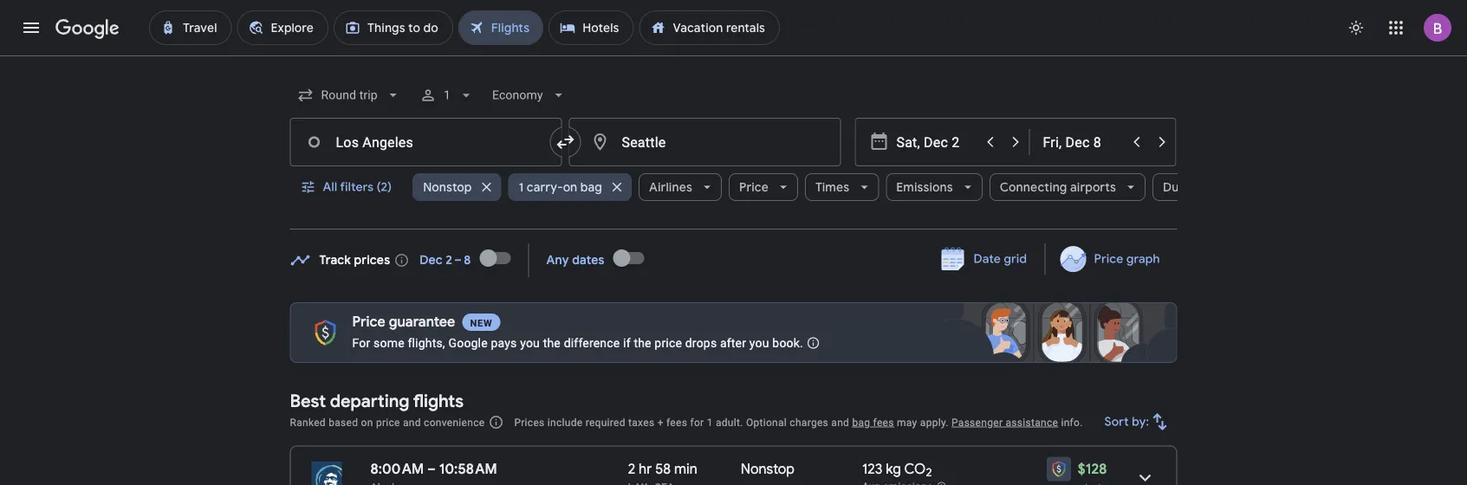 Task type: locate. For each thing, give the bounding box(es) containing it.
1 horizontal spatial price
[[655, 336, 682, 350]]

price
[[739, 179, 769, 195], [1094, 251, 1124, 267], [352, 313, 386, 331]]

bag right the carry-
[[581, 179, 602, 195]]

1 the from the left
[[543, 336, 561, 350]]

dec
[[420, 253, 443, 268]]

optional
[[746, 417, 787, 429]]

Arrival time: 10:58 AM. text field
[[439, 460, 497, 478]]

connecting airports
[[1000, 179, 1117, 195]]

based
[[329, 417, 358, 429]]

–
[[427, 460, 436, 478]]

0 horizontal spatial fees
[[667, 417, 688, 429]]

best departing flights
[[290, 390, 464, 412]]

0 horizontal spatial bag
[[581, 179, 602, 195]]

and
[[403, 417, 421, 429], [832, 417, 850, 429]]

price left graph at the bottom of page
[[1094, 251, 1124, 267]]

1 horizontal spatial nonstop
[[741, 460, 795, 478]]

nonstop inside popup button
[[423, 179, 472, 195]]

on inside "best departing flights" main content
[[361, 417, 373, 429]]

required
[[586, 417, 626, 429]]

nonstop
[[423, 179, 472, 195], [741, 460, 795, 478]]

1 vertical spatial price
[[1094, 251, 1124, 267]]

None text field
[[290, 118, 562, 166]]

book.
[[773, 336, 804, 350]]

0 horizontal spatial and
[[403, 417, 421, 429]]

0 horizontal spatial 2
[[628, 460, 636, 478]]

None text field
[[569, 118, 841, 166]]

convenience
[[424, 417, 485, 429]]

bag fees button
[[853, 417, 894, 429]]

on inside popup button
[[563, 179, 578, 195]]

1 inside "best departing flights" main content
[[707, 417, 713, 429]]

nonstop flight. element
[[741, 460, 795, 481]]

departing
[[330, 390, 410, 412]]

price for price graph
[[1094, 251, 1124, 267]]

1
[[444, 88, 451, 102], [519, 179, 524, 195], [707, 417, 713, 429]]

flights
[[413, 390, 464, 412]]

fees
[[667, 417, 688, 429], [873, 417, 894, 429]]

price for price guarantee
[[352, 313, 386, 331]]

1 horizontal spatial you
[[750, 336, 769, 350]]

0 horizontal spatial you
[[520, 336, 540, 350]]

you right after
[[750, 336, 769, 350]]

price left the drops at the bottom left
[[655, 336, 682, 350]]

None field
[[290, 80, 409, 111], [485, 80, 574, 111], [290, 80, 409, 111], [485, 80, 574, 111]]

8:00 am – 10:58 am
[[371, 460, 497, 478]]

Return text field
[[1043, 119, 1123, 166]]

1 horizontal spatial 1
[[519, 179, 524, 195]]

bag left may
[[853, 417, 871, 429]]

1 horizontal spatial on
[[563, 179, 578, 195]]

2 inside '123 kg co 2'
[[926, 466, 932, 480]]

kg
[[886, 460, 901, 478]]

on down swap origin and destination. image
[[563, 179, 578, 195]]

all
[[323, 179, 337, 195]]

price right airlines popup button
[[739, 179, 769, 195]]

2 left hr
[[628, 460, 636, 478]]

0 horizontal spatial the
[[543, 336, 561, 350]]

you
[[520, 336, 540, 350], [750, 336, 769, 350]]

0 horizontal spatial on
[[361, 417, 373, 429]]

passenger
[[952, 417, 1003, 429]]

all filters (2)
[[323, 179, 392, 195]]

1 horizontal spatial fees
[[873, 417, 894, 429]]

you right pays
[[520, 336, 540, 350]]

price graph button
[[1049, 244, 1174, 275]]

grid
[[1004, 251, 1027, 267]]

price inside the "price graph" button
[[1094, 251, 1124, 267]]

2 horizontal spatial price
[[1094, 251, 1124, 267]]

on
[[563, 179, 578, 195], [361, 417, 373, 429]]

1 vertical spatial price
[[376, 417, 400, 429]]

new
[[470, 318, 493, 329]]

1 horizontal spatial and
[[832, 417, 850, 429]]

by:
[[1132, 414, 1150, 430]]

min
[[674, 460, 698, 478]]

fees left may
[[873, 417, 894, 429]]

0 vertical spatial price
[[739, 179, 769, 195]]

graph
[[1127, 251, 1160, 267]]

nonstop inside "best departing flights" main content
[[741, 460, 795, 478]]

Departure text field
[[897, 119, 977, 166]]

emissions button
[[886, 166, 983, 208]]

none text field inside search box
[[569, 118, 841, 166]]

1 carry-on bag button
[[508, 166, 632, 208]]

2 vertical spatial price
[[352, 313, 386, 331]]

best
[[290, 390, 326, 412]]

the right if
[[634, 336, 652, 350]]

1 horizontal spatial price
[[739, 179, 769, 195]]

and down flights
[[403, 417, 421, 429]]

price
[[655, 336, 682, 350], [376, 417, 400, 429]]

adult.
[[716, 417, 743, 429]]

1 vertical spatial 1
[[519, 179, 524, 195]]

1 vertical spatial on
[[361, 417, 373, 429]]

0 horizontal spatial nonstop
[[423, 179, 472, 195]]

1 vertical spatial nonstop
[[741, 460, 795, 478]]

sort by: button
[[1098, 401, 1178, 443]]

0 horizontal spatial 1
[[444, 88, 451, 102]]

2 fees from the left
[[873, 417, 894, 429]]

2 the from the left
[[634, 336, 652, 350]]

0 vertical spatial on
[[563, 179, 578, 195]]

1 fees from the left
[[667, 417, 688, 429]]

on down "departing"
[[361, 417, 373, 429]]

0 vertical spatial 1
[[444, 88, 451, 102]]

2 hr 58 min
[[628, 460, 698, 478]]

$128
[[1078, 460, 1107, 478]]

emissions
[[897, 179, 953, 195]]

0 horizontal spatial price
[[352, 313, 386, 331]]

1 vertical spatial bag
[[853, 417, 871, 429]]

None search field
[[290, 75, 1243, 230]]

2 horizontal spatial 1
[[707, 417, 713, 429]]

2 and from the left
[[832, 417, 850, 429]]

sort by:
[[1105, 414, 1150, 430]]

1 horizontal spatial bag
[[853, 417, 871, 429]]

bag
[[581, 179, 602, 195], [853, 417, 871, 429]]

passenger assistance button
[[952, 417, 1059, 429]]

0 vertical spatial nonstop
[[423, 179, 472, 195]]

airlines button
[[639, 166, 722, 208]]

some
[[374, 336, 405, 350]]

2
[[628, 460, 636, 478], [926, 466, 932, 480]]

leaves los angeles international airport at 8:00 am on saturday, december 2 and arrives at seattle-tacoma international airport at 10:58 am on saturday, december 2. element
[[371, 460, 497, 478]]

fees right the '+'
[[667, 417, 688, 429]]

find the best price region
[[290, 238, 1178, 289]]

prices
[[354, 253, 390, 268]]

bag inside popup button
[[581, 179, 602, 195]]

and right 'charges'
[[832, 417, 850, 429]]

1 horizontal spatial 2
[[926, 466, 932, 480]]

price up for
[[352, 313, 386, 331]]

price down best departing flights
[[376, 417, 400, 429]]

1 for 1
[[444, 88, 451, 102]]

1 carry-on bag
[[519, 179, 602, 195]]

difference
[[564, 336, 620, 350]]

price graph
[[1094, 251, 1160, 267]]

0 vertical spatial price
[[655, 336, 682, 350]]

1 horizontal spatial the
[[634, 336, 652, 350]]

the left difference
[[543, 336, 561, 350]]

2 right kg
[[926, 466, 932, 480]]

0 horizontal spatial price
[[376, 417, 400, 429]]

0 vertical spatial bag
[[581, 179, 602, 195]]

price inside price popup button
[[739, 179, 769, 195]]

Departure time: 8:00 AM. text field
[[371, 460, 424, 478]]

1 and from the left
[[403, 417, 421, 429]]

2 vertical spatial 1
[[707, 417, 713, 429]]

+
[[658, 417, 664, 429]]

nonstop down optional
[[741, 460, 795, 478]]

google
[[449, 336, 488, 350]]

nonstop right (2)
[[423, 179, 472, 195]]

New feature text field
[[462, 314, 501, 331]]

for
[[352, 336, 371, 350]]

the
[[543, 336, 561, 350], [634, 336, 652, 350]]

2 inside "total duration 2 hr 58 min." element
[[628, 460, 636, 478]]

on for carry-
[[563, 179, 578, 195]]



Task type: describe. For each thing, give the bounding box(es) containing it.
1 button
[[412, 75, 482, 116]]

learn more about price guarantee image
[[793, 322, 834, 364]]

connecting airports button
[[990, 166, 1146, 208]]

guarantee
[[389, 313, 455, 331]]

track
[[319, 253, 351, 268]]

change appearance image
[[1336, 7, 1377, 49]]

connecting
[[1000, 179, 1068, 195]]

10:58 am
[[439, 460, 497, 478]]

best departing flights main content
[[290, 238, 1178, 485]]

taxes
[[629, 417, 655, 429]]

assistance
[[1006, 417, 1059, 429]]

track prices
[[319, 253, 390, 268]]

nonstop button
[[413, 166, 502, 208]]

prices
[[514, 417, 545, 429]]

learn more about tracked prices image
[[394, 253, 409, 268]]

date grid
[[974, 251, 1027, 267]]

1 you from the left
[[520, 336, 540, 350]]

bag inside "best departing flights" main content
[[853, 417, 871, 429]]

on for based
[[361, 417, 373, 429]]

none search field containing all filters (2)
[[290, 75, 1243, 230]]

for some flights, google pays you the difference if the price drops after you book.
[[352, 336, 804, 350]]

128 US dollars text field
[[1078, 460, 1107, 478]]

8:00 am
[[371, 460, 424, 478]]

charges
[[790, 417, 829, 429]]

learn more about ranking image
[[488, 415, 504, 430]]

date grid button
[[929, 244, 1041, 275]]

dates
[[572, 253, 605, 268]]

price button
[[729, 166, 798, 208]]

duration
[[1163, 179, 1213, 195]]

flights,
[[408, 336, 445, 350]]

123
[[862, 460, 883, 478]]

for
[[690, 417, 704, 429]]

price guarantee
[[352, 313, 455, 331]]

1 for 1 carry-on bag
[[519, 179, 524, 195]]

after
[[720, 336, 747, 350]]

(2)
[[377, 179, 392, 195]]

hr
[[639, 460, 652, 478]]

2 – 8
[[446, 253, 471, 268]]

123 kg co 2
[[862, 460, 932, 480]]

all filters (2) button
[[290, 166, 406, 208]]

any
[[547, 253, 569, 268]]

main menu image
[[21, 17, 42, 38]]

prices include required taxes + fees for 1 adult. optional charges and bag fees may apply. passenger assistance
[[514, 417, 1059, 429]]

dec 2 – 8
[[420, 253, 471, 268]]

times
[[816, 179, 850, 195]]

sort
[[1105, 414, 1129, 430]]

drops
[[685, 336, 717, 350]]

pays
[[491, 336, 517, 350]]

carry-
[[527, 179, 563, 195]]

flight details. leaves los angeles international airport at 8:00 am on saturday, december 2 and arrives at seattle-tacoma international airport at 10:58 am on saturday, december 2. image
[[1125, 457, 1166, 485]]

price for price
[[739, 179, 769, 195]]

apply.
[[920, 417, 949, 429]]

if
[[623, 336, 631, 350]]

airports
[[1071, 179, 1117, 195]]

duration button
[[1153, 166, 1243, 208]]

58
[[655, 460, 671, 478]]

include
[[548, 417, 583, 429]]

date
[[974, 251, 1001, 267]]

ranked based on price and convenience
[[290, 417, 485, 429]]

loading results progress bar
[[0, 55, 1468, 59]]

any dates
[[547, 253, 605, 268]]

2 you from the left
[[750, 336, 769, 350]]

co
[[904, 460, 926, 478]]

filters
[[340, 179, 374, 195]]

total duration 2 hr 58 min. element
[[628, 460, 741, 481]]

swap origin and destination. image
[[555, 132, 576, 153]]

airlines
[[649, 179, 693, 195]]

ranked
[[290, 417, 326, 429]]

may
[[897, 417, 918, 429]]

times button
[[805, 166, 879, 208]]



Task type: vqa. For each thing, say whether or not it's contained in the screenshot.
learn more about price guarantee icon
yes



